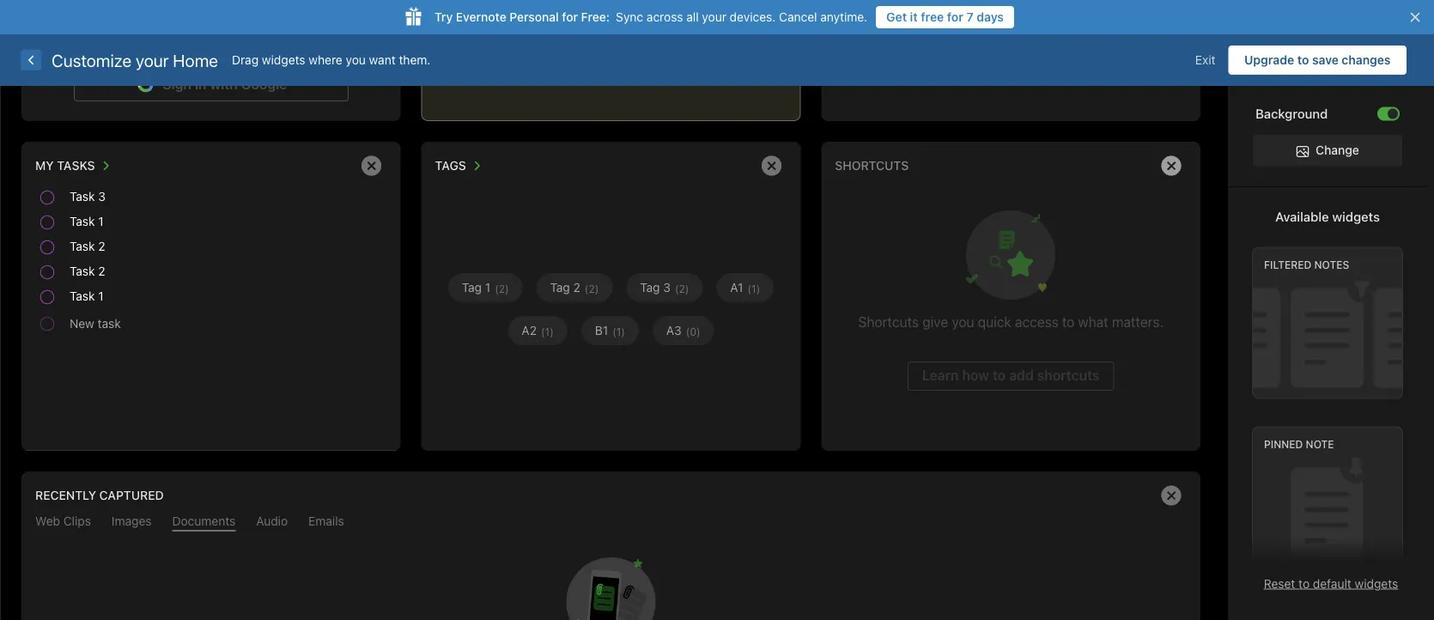 Task type: locate. For each thing, give the bounding box(es) containing it.
your right all in the top left of the page
[[702, 10, 726, 24]]

to for reset
[[1299, 576, 1310, 590]]

to right reset
[[1299, 576, 1310, 590]]

your left home
[[136, 50, 169, 70]]

0 horizontal spatial for
[[562, 10, 578, 24]]

free
[[921, 10, 944, 24]]

get
[[886, 10, 907, 24]]

1 vertical spatial your
[[136, 50, 169, 70]]

reset to default widgets
[[1264, 576, 1398, 590]]

0 vertical spatial widgets
[[262, 53, 305, 67]]

drag widgets where you want them.
[[232, 53, 431, 67]]

for left the free:
[[562, 10, 578, 24]]

1 for from the left
[[562, 10, 578, 24]]

widgets right default
[[1355, 576, 1398, 590]]

try
[[435, 10, 453, 24]]

devices.
[[730, 10, 776, 24]]

reset
[[1264, 576, 1295, 590]]

for inside button
[[947, 10, 964, 24]]

change button
[[1253, 135, 1402, 166]]

it
[[910, 10, 918, 24]]

free:
[[581, 10, 610, 24]]

for left 7
[[947, 10, 964, 24]]

days
[[977, 10, 1004, 24]]

filtered
[[1264, 259, 1312, 271]]

save
[[1312, 53, 1339, 67]]

widgets right drag
[[262, 53, 305, 67]]

widgets
[[262, 53, 305, 67], [1332, 209, 1380, 224], [1355, 576, 1398, 590]]

cancel
[[779, 10, 817, 24]]

you
[[346, 53, 366, 67]]

pinned note
[[1264, 438, 1334, 450]]

to
[[1297, 53, 1309, 67], [1299, 576, 1310, 590]]

change
[[1316, 143, 1359, 157]]

1 horizontal spatial your
[[702, 10, 726, 24]]

to inside button
[[1297, 53, 1309, 67]]

available widgets
[[1275, 209, 1380, 224]]

to for upgrade
[[1297, 53, 1309, 67]]

to left save
[[1297, 53, 1309, 67]]

1 vertical spatial widgets
[[1332, 209, 1380, 224]]

across
[[647, 10, 683, 24]]

default
[[1313, 576, 1352, 590]]

for
[[562, 10, 578, 24], [947, 10, 964, 24]]

upgrade
[[1244, 53, 1294, 67]]

your
[[702, 10, 726, 24], [136, 50, 169, 70]]

0 vertical spatial to
[[1297, 53, 1309, 67]]

notes
[[1314, 259, 1350, 271]]

1 vertical spatial to
[[1299, 576, 1310, 590]]

2 vertical spatial widgets
[[1355, 576, 1398, 590]]

1 horizontal spatial for
[[947, 10, 964, 24]]

widgets right available
[[1332, 209, 1380, 224]]

0 horizontal spatial your
[[136, 50, 169, 70]]

2 for from the left
[[947, 10, 964, 24]]

sync
[[616, 10, 643, 24]]

0 vertical spatial your
[[702, 10, 726, 24]]

exit
[[1195, 53, 1216, 67]]

try evernote personal for free: sync across all your devices. cancel anytime.
[[435, 10, 868, 24]]

evernote
[[456, 10, 506, 24]]

customize
[[52, 50, 131, 70]]

remove image
[[754, 149, 789, 183], [1154, 149, 1189, 183], [1154, 478, 1189, 513]]

widgets for available
[[1332, 209, 1380, 224]]

note
[[1306, 438, 1334, 450]]



Task type: describe. For each thing, give the bounding box(es) containing it.
available
[[1275, 209, 1329, 224]]

for for 7
[[947, 10, 964, 24]]

filtered notes
[[1264, 259, 1350, 271]]

upgrade to save changes button
[[1228, 46, 1407, 75]]

them.
[[399, 53, 431, 67]]

upgrade to save changes
[[1244, 53, 1391, 67]]

get it free for 7 days
[[886, 10, 1004, 24]]

personal
[[510, 10, 559, 24]]

want
[[369, 53, 396, 67]]

changes
[[1342, 53, 1391, 67]]

get it free for 7 days button
[[876, 6, 1014, 28]]

exit button
[[1182, 46, 1228, 75]]

pinned
[[1264, 438, 1303, 450]]

for for free:
[[562, 10, 578, 24]]

home
[[173, 50, 218, 70]]

remove image
[[354, 149, 389, 183]]

drag
[[232, 53, 259, 67]]

widgets for drag
[[262, 53, 305, 67]]

background
[[1256, 106, 1328, 121]]

7
[[967, 10, 974, 24]]

all
[[686, 10, 699, 24]]

background image
[[1388, 109, 1398, 119]]

anytime.
[[820, 10, 868, 24]]

customize your home
[[52, 50, 218, 70]]

where
[[309, 53, 342, 67]]

reset to default widgets button
[[1264, 576, 1398, 590]]



Task type: vqa. For each thing, say whether or not it's contained in the screenshot.
'hose'
no



